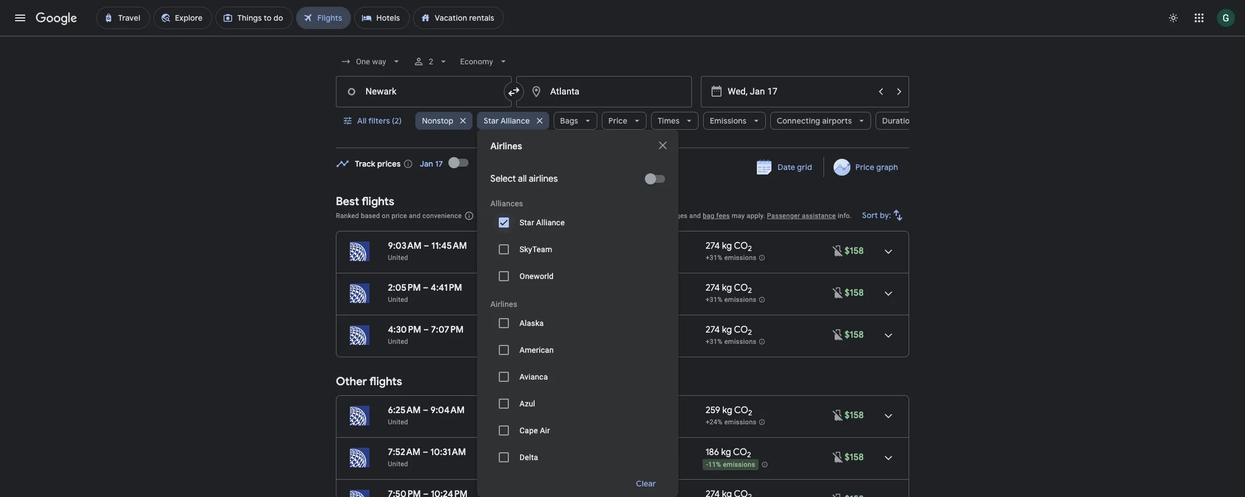 Task type: vqa. For each thing, say whether or not it's contained in the screenshot.
price
yes



Task type: describe. For each thing, give the bounding box(es) containing it.
leaves newark liberty international airport at 4:30 pm on wednesday, january 17 and arrives at hartsfield-jackson atlanta international airport at 7:07 pm on wednesday, january 17. element
[[388, 325, 464, 336]]

learn more about ranking image
[[464, 211, 474, 221]]

find the best price region
[[336, 150, 909, 186]]

clear
[[636, 479, 656, 489]]

based
[[361, 212, 380, 220]]

– for 2:05 pm
[[423, 283, 429, 294]]

air
[[540, 427, 550, 436]]

date grid button
[[749, 157, 821, 177]]

1 and from the left
[[409, 212, 421, 220]]

star inside popup button
[[484, 116, 499, 126]]

42
[[572, 241, 582, 252]]

leaves newark liberty international airport at 7:52 am on wednesday, january 17 and arrives at hartsfield-jackson atlanta international airport at 10:31 am on wednesday, january 17. element
[[388, 447, 466, 459]]

clear button
[[623, 471, 670, 498]]

star alliance button
[[477, 108, 549, 134]]

other
[[336, 375, 367, 389]]

best
[[336, 195, 359, 209]]

other flights
[[336, 375, 402, 389]]

Departure time: 9:03 AM. text field
[[388, 241, 422, 252]]

emissions button
[[703, 108, 766, 134]]

sort by: button
[[858, 202, 909, 229]]

loading results progress bar
[[0, 36, 1245, 38]]

(2)
[[392, 116, 402, 126]]

9:03 am – 11:45 am united
[[388, 241, 467, 262]]

ewr inside "2 hr 42 min ewr"
[[554, 254, 569, 262]]

2 inside popup button
[[429, 57, 433, 66]]

2:05 pm
[[388, 283, 421, 294]]

2 fees from the left
[[716, 212, 730, 220]]

$158 for first 158 us dollars text field from the top
[[845, 246, 864, 257]]

2:05 pm – 4:41 pm united
[[388, 283, 462, 304]]

2 +31% emissions from the top
[[706, 296, 757, 304]]

avianca
[[520, 373, 548, 382]]

connecting
[[777, 116, 820, 126]]

+24%
[[706, 419, 723, 427]]

optional
[[634, 212, 661, 220]]

3 this price for this flight doesn't include overhead bin access. if you need a carry-on bag, use the bags filter to update prices. image from the top
[[831, 451, 845, 464]]

2 +31% from the top
[[706, 296, 723, 304]]

this price for this flight doesn't include overhead bin access. if you need a carry-on bag, use the bags filter to update prices. image for first 158 us dollars text field from the top
[[831, 244, 845, 258]]

3 +31% emissions from the top
[[706, 338, 757, 346]]

6:25 am
[[388, 405, 421, 417]]

all filters (2) button
[[336, 108, 411, 134]]

price
[[392, 212, 407, 220]]

186
[[706, 447, 719, 459]]

17
[[435, 159, 443, 169]]

Arrival time: 4:41 PM. text field
[[431, 283, 462, 294]]

close dialog image
[[656, 139, 670, 152]]

ewr – atl
[[554, 461, 586, 469]]

259
[[706, 405, 720, 417]]

price for price
[[609, 116, 627, 126]]

hr for 42
[[561, 241, 570, 252]]

azul
[[520, 400, 535, 409]]

track
[[355, 159, 375, 169]]

– for 4:30 pm
[[423, 325, 429, 336]]

+
[[573, 212, 577, 220]]

2 158 us dollars text field from the top
[[845, 452, 864, 464]]

star alliance inside popup button
[[484, 116, 530, 126]]

change appearance image
[[1160, 4, 1187, 31]]

duration button
[[876, 108, 934, 134]]

none search field containing airlines
[[336, 48, 934, 498]]

this price for this flight doesn't include overhead bin access. if you need a carry-on bag, use the bags filter to update prices. image for $158 text box
[[831, 286, 845, 300]]

1 158 us dollars text field from the top
[[845, 330, 864, 341]]

assistance
[[802, 212, 836, 220]]

flights for best flights
[[362, 195, 394, 209]]

include
[[502, 212, 525, 220]]

4:41 pm
[[431, 283, 462, 294]]

1 horizontal spatial alliance
[[536, 218, 565, 227]]

prices include required taxes + fees for 2 adults. optional charges and bag fees may apply. passenger assistance
[[481, 212, 836, 220]]

Departure time: 4:30 PM. text field
[[388, 325, 421, 336]]

track prices
[[355, 159, 401, 169]]

adults.
[[611, 212, 633, 220]]

none text field inside search field
[[516, 76, 692, 108]]

2 inside 259 kg co 2
[[748, 409, 752, 418]]

186 kg co 2
[[706, 447, 751, 460]]

learn more about tracked prices image
[[403, 159, 413, 169]]

cape
[[520, 427, 538, 436]]

sort
[[862, 211, 878, 221]]

11:45 am
[[431, 241, 467, 252]]

leaves newark liberty international airport at 9:03 am on wednesday, january 17 and arrives at hartsfield-jackson atlanta international airport at 11:45 am on wednesday, january 17. element
[[388, 241, 467, 252]]

2 inside 186 kg co 2
[[747, 451, 751, 460]]

259 kg co 2
[[706, 405, 752, 418]]

nonstop button
[[415, 108, 473, 134]]

-
[[706, 461, 708, 469]]

on
[[382, 212, 390, 220]]

best flights
[[336, 195, 394, 209]]

2 airlines from the top
[[491, 300, 517, 309]]

apply.
[[747, 212, 765, 220]]

2 158 us dollars text field from the top
[[845, 410, 864, 422]]

for
[[595, 212, 604, 220]]

convenience
[[423, 212, 462, 220]]

nonstop flight. element
[[627, 489, 662, 498]]

prices
[[377, 159, 401, 169]]

– for 6:25 am
[[423, 405, 428, 417]]

3 274 kg co 2 from the top
[[706, 325, 752, 338]]

duration
[[882, 116, 915, 126]]

alaska
[[520, 319, 544, 328]]

1 airlines from the top
[[491, 141, 522, 152]]

skyteam
[[520, 245, 552, 254]]

9:03 am
[[388, 241, 422, 252]]

2 button
[[409, 48, 453, 75]]

flight details. leaves newark liberty international airport at 4:30 pm on wednesday, january 17 and arrives at hartsfield-jackson atlanta international airport at 7:07 pm on wednesday, january 17. image
[[875, 323, 902, 349]]

atl
[[574, 461, 586, 469]]

2 hr 42 min ewr
[[554, 241, 599, 262]]

4:30 pm
[[388, 325, 421, 336]]

7:52 am – 10:31 am united
[[388, 447, 466, 469]]

all
[[357, 116, 367, 126]]

this price for this flight doesn't include overhead bin access. if you need a carry-on bag, use the bags filter to update prices. image for 274
[[831, 328, 845, 342]]

passenger
[[767, 212, 800, 220]]

2 inside "2 hr 42 min ewr"
[[554, 241, 559, 252]]

select all airlines
[[491, 174, 558, 185]]



Task type: locate. For each thing, give the bounding box(es) containing it.
flights for other flights
[[369, 375, 402, 389]]

and right price
[[409, 212, 421, 220]]

Arrival time: 11:45 AM. text field
[[431, 241, 467, 252]]

1 horizontal spatial star
[[520, 218, 534, 227]]

0 vertical spatial +31% emissions
[[706, 254, 757, 262]]

flights up based
[[362, 195, 394, 209]]

–
[[424, 241, 429, 252], [423, 283, 429, 294], [423, 325, 429, 336], [423, 405, 428, 417], [423, 447, 428, 459], [569, 461, 574, 469]]

2 $158 from the top
[[845, 288, 864, 299]]

$158 left flight details. leaves newark liberty international airport at 7:52 am on wednesday, january 17 and arrives at hartsfield-jackson atlanta international airport at 10:31 am on wednesday, january 17. image at the right
[[845, 452, 864, 464]]

1 vertical spatial hr
[[561, 283, 570, 294]]

– right delta
[[569, 461, 574, 469]]

+31%
[[706, 254, 723, 262], [706, 296, 723, 304], [706, 338, 723, 346]]

hr left the 42
[[561, 241, 570, 252]]

3 united from the top
[[388, 338, 408, 346]]

date
[[778, 162, 795, 172]]

36
[[572, 283, 582, 294]]

and
[[409, 212, 421, 220], [689, 212, 701, 220]]

and left bag
[[689, 212, 701, 220]]

main menu image
[[13, 11, 27, 25]]

delta
[[520, 454, 538, 463]]

4:30 pm – 7:07 pm united
[[388, 325, 464, 346]]

Departure time: 2:05 PM. text field
[[388, 283, 421, 294]]

hr left 36
[[561, 283, 570, 294]]

1 vertical spatial price
[[855, 162, 874, 172]]

None text field
[[516, 76, 692, 108]]

united for 6:25 am
[[388, 419, 408, 427]]

by:
[[880, 211, 891, 221]]

6:25 am – 9:04 am united
[[388, 405, 465, 427]]

0 horizontal spatial price
[[609, 116, 627, 126]]

bags button
[[553, 108, 597, 134]]

this price for this flight doesn't include overhead bin access. if you need a carry-on bag, use the bags filter to update prices. image for 259
[[831, 409, 845, 422]]

nonstop
[[422, 116, 454, 126]]

274 kg co 2
[[706, 241, 752, 254], [706, 283, 752, 296], [706, 325, 752, 338]]

0 vertical spatial airlines
[[491, 141, 522, 152]]

price for price graph
[[855, 162, 874, 172]]

Departure time: 7:52 AM. text field
[[388, 447, 421, 459]]

date grid
[[778, 162, 812, 172]]

2 this price for this flight doesn't include overhead bin access. if you need a carry-on bag, use the bags filter to update prices. image from the top
[[831, 286, 845, 300]]

2 vertical spatial 274
[[706, 325, 720, 336]]

None text field
[[336, 76, 512, 108]]

158 US dollars text field
[[845, 246, 864, 257], [845, 410, 864, 422], [845, 494, 864, 498]]

+31% emissions
[[706, 254, 757, 262], [706, 296, 757, 304], [706, 338, 757, 346]]

min right 36
[[584, 283, 599, 294]]

bag
[[703, 212, 715, 220]]

0 horizontal spatial and
[[409, 212, 421, 220]]

5 united from the top
[[388, 461, 408, 469]]

airlines
[[491, 141, 522, 152], [491, 300, 517, 309]]

this price for this flight doesn't include overhead bin access. if you need a carry-on bag, use the bags filter to update prices. image
[[831, 244, 845, 258], [831, 286, 845, 300]]

main content
[[336, 150, 909, 498]]

0 vertical spatial hr
[[561, 241, 570, 252]]

this price for this flight doesn't include overhead bin access. if you need a carry-on bag, use the bags filter to update prices. image left flight details. leaves newark liberty international airport at 6:25 am on wednesday, january 17 and arrives at hartsfield-jackson atlanta international airport at 9:04 am on wednesday, january 17. 'icon'
[[831, 409, 845, 422]]

0 horizontal spatial star
[[484, 116, 499, 126]]

select
[[491, 174, 516, 185]]

– inside "9:03 am – 11:45 am united"
[[424, 241, 429, 252]]

oneworld
[[520, 272, 554, 281]]

2 united from the top
[[388, 296, 408, 304]]

flight details. leaves newark liberty international airport at 9:03 am on wednesday, january 17 and arrives at hartsfield-jackson atlanta international airport at 11:45 am on wednesday, january 17. image
[[875, 239, 902, 265]]

$158 left flight details. leaves newark liberty international airport at 9:03 am on wednesday, january 17 and arrives at hartsfield-jackson atlanta international airport at 11:45 am on wednesday, january 17. 'image'
[[845, 246, 864, 257]]

1 vertical spatial ewr
[[554, 461, 569, 469]]

– inside 2:05 pm – 4:41 pm united
[[423, 283, 429, 294]]

1 vertical spatial 274 kg co 2
[[706, 283, 752, 296]]

$158 for $158 text box
[[845, 288, 864, 299]]

158 us dollars text field left flight details. leaves newark liberty international airport at 7:52 am on wednesday, january 17 and arrives at hartsfield-jackson atlanta international airport at 10:31 am on wednesday, january 17. image at the right
[[845, 452, 864, 464]]

connecting airports
[[777, 116, 852, 126]]

1 $158 from the top
[[845, 246, 864, 257]]

ranked based on price and convenience
[[336, 212, 462, 220]]

1 this price for this flight doesn't include overhead bin access. if you need a carry-on bag, use the bags filter to update prices. image from the top
[[831, 328, 845, 342]]

united down '6:25 am'
[[388, 419, 408, 427]]

0 vertical spatial min
[[584, 241, 599, 252]]

1 +31% from the top
[[706, 254, 723, 262]]

filters
[[368, 116, 390, 126]]

price graph button
[[826, 157, 907, 177]]

prices
[[481, 212, 501, 220]]

flight details. leaves newark liberty international airport at 7:52 am on wednesday, january 17 and arrives at hartsfield-jackson atlanta international airport at 10:31 am on wednesday, january 17. image
[[875, 445, 902, 472]]

1 +31% emissions from the top
[[706, 254, 757, 262]]

united down "4:30 pm" text field
[[388, 338, 408, 346]]

– right 7:52 am
[[423, 447, 428, 459]]

hr for 36
[[561, 283, 570, 294]]

Arrival time: 7:07 PM. text field
[[431, 325, 464, 336]]

min right the 42
[[584, 241, 599, 252]]

price inside button
[[855, 162, 874, 172]]

0 vertical spatial star alliance
[[484, 116, 530, 126]]

main content containing best flights
[[336, 150, 909, 498]]

– left arrival time: 7:07 pm. text box
[[423, 325, 429, 336]]

united inside 4:30 pm – 7:07 pm united
[[388, 338, 408, 346]]

price graph
[[855, 162, 898, 172]]

charges
[[663, 212, 688, 220]]

bag fees button
[[703, 212, 730, 220]]

2 vertical spatial +31% emissions
[[706, 338, 757, 346]]

2 and from the left
[[689, 212, 701, 220]]

united down 9:03 am
[[388, 254, 408, 262]]

united for 4:30 pm
[[388, 338, 408, 346]]

1 min from the top
[[584, 241, 599, 252]]

united inside "9:03 am – 11:45 am united"
[[388, 254, 408, 262]]

10:31 am
[[430, 447, 466, 459]]

airlines
[[529, 174, 558, 185]]

times button
[[651, 108, 699, 134]]

jan 17
[[420, 159, 443, 169]]

min inside "2 hr 42 min ewr"
[[584, 241, 599, 252]]

jan
[[420, 159, 433, 169]]

kg inside 259 kg co 2
[[723, 405, 732, 417]]

0 horizontal spatial fees
[[579, 212, 593, 220]]

3 158 us dollars text field from the top
[[845, 494, 864, 498]]

2 vertical spatial this price for this flight doesn't include overhead bin access. if you need a carry-on bag, use the bags filter to update prices. image
[[831, 451, 845, 464]]

1 vertical spatial +31% emissions
[[706, 296, 757, 304]]

1 vertical spatial 274
[[706, 283, 720, 294]]

– left "4:41 pm" at the left bottom
[[423, 283, 429, 294]]

0 vertical spatial 158 us dollars text field
[[845, 246, 864, 257]]

0 vertical spatial price
[[609, 116, 627, 126]]

– inside 6:25 am – 9:04 am united
[[423, 405, 428, 417]]

alliance left +
[[536, 218, 565, 227]]

1 vertical spatial alliance
[[536, 218, 565, 227]]

None search field
[[336, 48, 934, 498]]

– inside 7:52 am – 10:31 am united
[[423, 447, 428, 459]]

1 fees from the left
[[579, 212, 593, 220]]

grid
[[797, 162, 812, 172]]

star alliance down swap origin and destination. icon
[[484, 116, 530, 126]]

alliance inside popup button
[[501, 116, 530, 126]]

1 vertical spatial this price for this flight doesn't include overhead bin access. if you need a carry-on bag, use the bags filter to update prices. image
[[831, 409, 845, 422]]

1 274 kg co 2 from the top
[[706, 241, 752, 254]]

Departure time: 7:50 PM. text field
[[388, 489, 421, 498]]

fees right bag
[[716, 212, 730, 220]]

2 274 kg co 2 from the top
[[706, 283, 752, 296]]

co inside 186 kg co 2
[[733, 447, 747, 459]]

flights right other
[[369, 375, 402, 389]]

3 +31% from the top
[[706, 338, 723, 346]]

price left graph
[[855, 162, 874, 172]]

all filters (2)
[[357, 116, 402, 126]]

11%
[[708, 461, 721, 469]]

cape air
[[520, 427, 550, 436]]

1 ewr from the top
[[554, 254, 569, 262]]

2
[[429, 57, 433, 66], [605, 212, 609, 220], [554, 241, 559, 252], [748, 244, 752, 254], [554, 283, 559, 294], [748, 286, 752, 296], [748, 328, 752, 338], [748, 409, 752, 418], [747, 451, 751, 460]]

0 vertical spatial this price for this flight doesn't include overhead bin access. if you need a carry-on bag, use the bags filter to update prices. image
[[831, 328, 845, 342]]

fees right +
[[579, 212, 593, 220]]

1 horizontal spatial price
[[855, 162, 874, 172]]

this price for this flight doesn't include overhead bin access. if you need a carry-on bag, use the bags filter to update prices. image left flight details. leaves newark liberty international airport at 2:05 pm on wednesday, january 17 and arrives at hartsfield-jackson atlanta international airport at 4:41 pm on wednesday, january 17. icon
[[831, 286, 845, 300]]

united down departure time: 7:52 am. text field
[[388, 461, 408, 469]]

1 vertical spatial star
[[520, 218, 534, 227]]

1 vertical spatial this price for this flight doesn't include overhead bin access. if you need a carry-on bag, use the bags filter to update prices. image
[[831, 286, 845, 300]]

4 united from the top
[[388, 419, 408, 427]]

2 vertical spatial +31%
[[706, 338, 723, 346]]

2 min from the top
[[584, 283, 599, 294]]

1 vertical spatial 158 us dollars text field
[[845, 410, 864, 422]]

0 vertical spatial 274
[[706, 241, 720, 252]]

this price for this flight doesn't include overhead bin access. if you need a carry-on bag, use the bags filter to update prices. image left flight details. leaves newark liberty international airport at 7:52 am on wednesday, january 17 and arrives at hartsfield-jackson atlanta international airport at 10:31 am on wednesday, january 17. image at the right
[[831, 451, 845, 464]]

0 vertical spatial flights
[[362, 195, 394, 209]]

this price for this flight doesn't include overhead bin access. if you need a carry-on bag, use the bags filter to update prices. image down $158 text box
[[831, 328, 845, 342]]

158 US dollars text field
[[845, 288, 864, 299]]

1 united from the top
[[388, 254, 408, 262]]

7:52 am
[[388, 447, 421, 459]]

price button
[[602, 108, 647, 134]]

flight details. leaves newark liberty international airport at 6:25 am on wednesday, january 17 and arrives at hartsfield-jackson atlanta international airport at 9:04 am on wednesday, january 17. image
[[875, 403, 902, 430]]

bags
[[560, 116, 578, 126]]

star alliance up skyteam
[[520, 218, 565, 227]]

leaves newark liberty international airport at 2:05 pm on wednesday, january 17 and arrives at hartsfield-jackson atlanta international airport at 4:41 pm on wednesday, january 17. element
[[388, 283, 462, 294]]

ewr right skyteam
[[554, 254, 569, 262]]

sort by:
[[862, 211, 891, 221]]

0 vertical spatial +31%
[[706, 254, 723, 262]]

2 this price for this flight doesn't include overhead bin access. if you need a carry-on bag, use the bags filter to update prices. image from the top
[[831, 409, 845, 422]]

price inside popup button
[[609, 116, 627, 126]]

158 US dollars text field
[[845, 330, 864, 341], [845, 452, 864, 464]]

leaves newark liberty international airport at 7:50 pm on wednesday, january 17 and arrives at hartsfield-jackson atlanta international airport at 10:24 pm on wednesday, january 17. element
[[388, 489, 468, 498]]

2 vertical spatial 274 kg co 2
[[706, 325, 752, 338]]

2 hr 36 min
[[554, 283, 599, 294]]

alliances
[[491, 199, 523, 208]]

Departure time: 6:25 AM. text field
[[388, 405, 421, 417]]

1 vertical spatial flights
[[369, 375, 402, 389]]

min
[[584, 241, 599, 252], [584, 283, 599, 294]]

0 vertical spatial alliance
[[501, 116, 530, 126]]

– for 7:52 am
[[423, 447, 428, 459]]

7:07 pm
[[431, 325, 464, 336]]

swap origin and destination. image
[[507, 85, 521, 99]]

Arrival time: 10:24 PM. text field
[[431, 489, 468, 498]]

may
[[732, 212, 745, 220]]

– for 9:03 am
[[424, 241, 429, 252]]

1 horizontal spatial and
[[689, 212, 701, 220]]

alliance down swap origin and destination. icon
[[501, 116, 530, 126]]

price right bags popup button at left top
[[609, 116, 627, 126]]

this price for this flight doesn't include overhead bin access. if you need a carry-on bag, use the bags filter to update prices. image
[[831, 328, 845, 342], [831, 409, 845, 422], [831, 451, 845, 464]]

158 us dollars text field left flight details. leaves newark liberty international airport at 4:30 pm on wednesday, january 17 and arrives at hartsfield-jackson atlanta international airport at 7:07 pm on wednesday, january 17. icon on the right of page
[[845, 330, 864, 341]]

flight details. leaves newark liberty international airport at 2:05 pm on wednesday, january 17 and arrives at hartsfield-jackson atlanta international airport at 4:41 pm on wednesday, january 17. image
[[875, 281, 902, 307]]

star down alliances in the top of the page
[[520, 218, 534, 227]]

4 $158 from the top
[[845, 410, 864, 422]]

2 274 from the top
[[706, 283, 720, 294]]

alliance
[[501, 116, 530, 126], [536, 218, 565, 227]]

2 vertical spatial 158 us dollars text field
[[845, 494, 864, 498]]

0 vertical spatial 274 kg co 2
[[706, 241, 752, 254]]

fees
[[579, 212, 593, 220], [716, 212, 730, 220]]

co inside 259 kg co 2
[[734, 405, 748, 417]]

kg inside 186 kg co 2
[[721, 447, 731, 459]]

– right 6:25 am text box on the left bottom of page
[[423, 405, 428, 417]]

2 ewr from the top
[[554, 461, 569, 469]]

united inside 2:05 pm – 4:41 pm united
[[388, 296, 408, 304]]

ewr left "atl"
[[554, 461, 569, 469]]

1 this price for this flight doesn't include overhead bin access. if you need a carry-on bag, use the bags filter to update prices. image from the top
[[831, 244, 845, 258]]

passenger assistance button
[[767, 212, 836, 220]]

0 horizontal spatial alliance
[[501, 116, 530, 126]]

min for 2 hr 42 min ewr
[[584, 241, 599, 252]]

1 hr from the top
[[561, 241, 570, 252]]

Arrival time: 9:04 AM. text field
[[431, 405, 465, 417]]

taxes
[[555, 212, 572, 220]]

united for 9:03 am
[[388, 254, 408, 262]]

$158 left flight details. leaves newark liberty international airport at 2:05 pm on wednesday, january 17 and arrives at hartsfield-jackson atlanta international airport at 4:41 pm on wednesday, january 17. icon
[[845, 288, 864, 299]]

1 vertical spatial min
[[584, 283, 599, 294]]

all
[[518, 174, 527, 185]]

united for 7:52 am
[[388, 461, 408, 469]]

0 vertical spatial this price for this flight doesn't include overhead bin access. if you need a carry-on bag, use the bags filter to update prices. image
[[831, 244, 845, 258]]

None field
[[336, 52, 406, 72], [456, 52, 513, 72], [336, 52, 406, 72], [456, 52, 513, 72]]

$158 for first $158 text field from the bottom of the page
[[845, 452, 864, 464]]

1 vertical spatial airlines
[[491, 300, 517, 309]]

hr inside "2 hr 42 min ewr"
[[561, 241, 570, 252]]

1 vertical spatial star alliance
[[520, 218, 565, 227]]

1 vertical spatial +31%
[[706, 296, 723, 304]]

times
[[658, 116, 680, 126]]

leaves newark liberty international airport at 6:25 am on wednesday, january 17 and arrives at hartsfield-jackson atlanta international airport at 9:04 am on wednesday, january 17. element
[[388, 405, 465, 417]]

$158 for second 158 us dollars text field from the top
[[845, 410, 864, 422]]

$158 for 2nd $158 text field from the bottom of the page
[[845, 330, 864, 341]]

+24% emissions
[[706, 419, 757, 427]]

3 274 from the top
[[706, 325, 720, 336]]

star right nonstop popup button
[[484, 116, 499, 126]]

1 vertical spatial 158 us dollars text field
[[845, 452, 864, 464]]

5 $158 from the top
[[845, 452, 864, 464]]

united
[[388, 254, 408, 262], [388, 296, 408, 304], [388, 338, 408, 346], [388, 419, 408, 427], [388, 461, 408, 469]]

$158 left flight details. leaves newark liberty international airport at 4:30 pm on wednesday, january 17 and arrives at hartsfield-jackson atlanta international airport at 7:07 pm on wednesday, january 17. icon on the right of page
[[845, 330, 864, 341]]

united for 2:05 pm
[[388, 296, 408, 304]]

1 274 from the top
[[706, 241, 720, 252]]

– inside 4:30 pm – 7:07 pm united
[[423, 325, 429, 336]]

0 vertical spatial 158 us dollars text field
[[845, 330, 864, 341]]

3 $158 from the top
[[845, 330, 864, 341]]

9:04 am
[[431, 405, 465, 417]]

hr
[[561, 241, 570, 252], [561, 283, 570, 294]]

emissions
[[710, 116, 747, 126]]

ewr
[[554, 254, 569, 262], [554, 461, 569, 469]]

1 horizontal spatial fees
[[716, 212, 730, 220]]

united inside 7:52 am – 10:31 am united
[[388, 461, 408, 469]]

– right 9:03 am
[[424, 241, 429, 252]]

min for 2 hr 36 min
[[584, 283, 599, 294]]

delta only image
[[621, 445, 665, 471]]

ranked
[[336, 212, 359, 220]]

graph
[[876, 162, 898, 172]]

airports
[[822, 116, 852, 126]]

this price for this flight doesn't include overhead bin access. if you need a carry-on bag, use the bags filter to update prices. image down assistance
[[831, 244, 845, 258]]

Arrival time: 10:31 AM. text field
[[430, 447, 466, 459]]

connecting airports button
[[770, 108, 871, 134]]

0 vertical spatial star
[[484, 116, 499, 126]]

required
[[527, 212, 553, 220]]

united inside 6:25 am – 9:04 am united
[[388, 419, 408, 427]]

2 hr from the top
[[561, 283, 570, 294]]

$158 left flight details. leaves newark liberty international airport at 6:25 am on wednesday, january 17 and arrives at hartsfield-jackson atlanta international airport at 9:04 am on wednesday, january 17. 'icon'
[[845, 410, 864, 422]]

Departure text field
[[728, 77, 871, 107]]

1 158 us dollars text field from the top
[[845, 246, 864, 257]]

united down 2:05 pm
[[388, 296, 408, 304]]

0 vertical spatial ewr
[[554, 254, 569, 262]]



